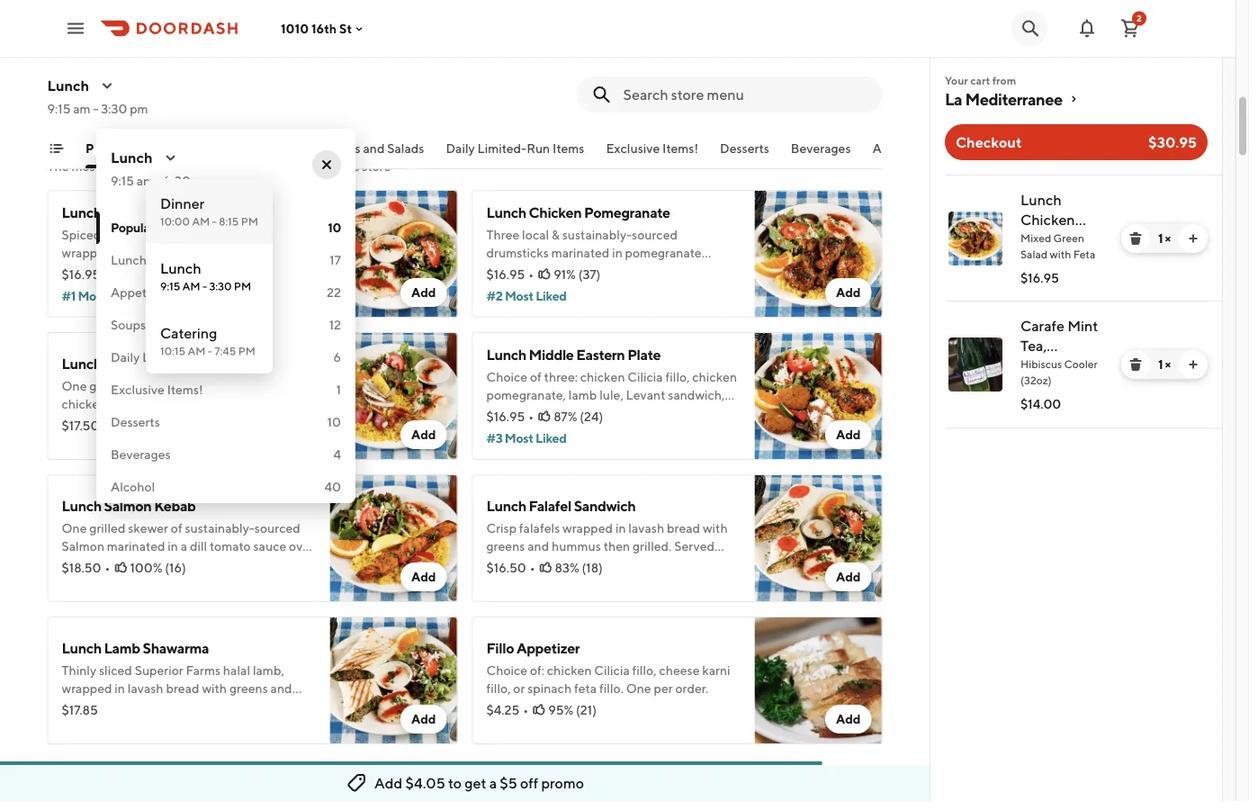 Task type: locate. For each thing, give the bounding box(es) containing it.
2 remove item from cart image from the top
[[1129, 358, 1144, 372]]

×
[[1166, 231, 1172, 246], [1166, 357, 1172, 372]]

daily right soups and salads "button"
[[446, 141, 475, 156]]

1 vertical spatial fillo,
[[487, 681, 511, 696]]

1 horizontal spatial items!
[[662, 141, 698, 156]]

add $4.05 to get a $5 off promo
[[375, 775, 584, 792]]

add button for lunch middle eastern plate
[[826, 421, 872, 449]]

$18.50 •
[[62, 561, 110, 575]]

0 vertical spatial 1
[[1159, 231, 1164, 246]]

and
[[363, 141, 384, 156], [247, 159, 268, 174], [148, 317, 170, 332]]

soups up this
[[325, 141, 360, 156]]

most for lunch chicken pomegranate
[[505, 289, 534, 303]]

1 vertical spatial alcohol
[[111, 480, 155, 494]]

1 horizontal spatial limited-
[[477, 141, 526, 156]]

#1
[[62, 289, 76, 303]]

0 vertical spatial limited-
[[477, 141, 526, 156]]

9:15 up show menu categories image
[[47, 101, 71, 116]]

0 vertical spatial 10
[[328, 220, 341, 235]]

am inside lunch 9:15 am - 3:30 pm
[[182, 280, 200, 293]]

lunch right the 88%
[[160, 260, 201, 277]]

eastern
[[577, 346, 625, 363]]

add for lunch lamb shawarma
[[411, 712, 436, 727]]

0 horizontal spatial daily
[[111, 350, 140, 365]]

10:15
[[160, 345, 186, 358]]

0 vertical spatial salads
[[387, 141, 424, 156]]

cooler
[[1065, 358, 1098, 370]]

chicken
[[104, 204, 157, 221], [529, 204, 582, 221], [1021, 211, 1076, 228], [153, 355, 206, 372]]

alcohol button
[[873, 140, 917, 168]]

beverages
[[791, 141, 851, 156], [111, 447, 171, 462]]

0 horizontal spatial salads
[[173, 317, 210, 332]]

10 up 4
[[327, 415, 341, 430]]

1 horizontal spatial from
[[993, 74, 1017, 86]]

add one to cart image
[[1187, 231, 1201, 246]]

0 vertical spatial daily limited-run items
[[446, 141, 584, 156]]

0 vertical spatial exclusive items!
[[606, 141, 698, 156]]

1 horizontal spatial soups
[[325, 141, 360, 156]]

from left this
[[310, 159, 336, 174]]

10 up 17
[[328, 220, 341, 235]]

salads inside "button"
[[387, 141, 424, 156]]

1 vertical spatial pomegranate
[[1021, 231, 1110, 248]]

exclusive items! button
[[606, 140, 698, 168]]

and up store
[[363, 141, 384, 156]]

0 horizontal spatial pm
[[130, 101, 148, 116]]

10
[[328, 220, 341, 235], [327, 415, 341, 430]]

remove item from cart image right the cooler at top right
[[1129, 358, 1144, 372]]

$16.95 • up the #2
[[487, 267, 534, 282]]

1 vertical spatial items!
[[167, 382, 203, 397]]

pm inside catering 10:15 am - 7:45 pm
[[238, 345, 256, 358]]

1 $16.95 • from the top
[[487, 267, 534, 282]]

- inside the dinner 10:00 am - 8:15 pm
[[212, 215, 217, 228]]

- left 8:15
[[212, 215, 217, 228]]

1 horizontal spatial pomegranate
[[1021, 231, 1110, 248]]

16th
[[312, 21, 337, 36]]

fillo, down the choice at the left bottom of page
[[487, 681, 511, 696]]

3:30 up commonly
[[101, 101, 127, 116]]

shawarma
[[143, 640, 209, 657]]

am down "catering"
[[188, 345, 206, 358]]

beverages left alcohol button
[[791, 141, 851, 156]]

- for dinner
[[212, 215, 217, 228]]

0 horizontal spatial fillo,
[[487, 681, 511, 696]]

most right the #2
[[505, 289, 534, 303]]

kebab down "catering"
[[208, 355, 250, 372]]

None radio
[[146, 179, 273, 244], [146, 244, 273, 309], [146, 179, 273, 244], [146, 244, 273, 309]]

1 horizontal spatial kebab
[[208, 355, 250, 372]]

1 horizontal spatial pm
[[193, 173, 212, 188]]

• down the or
[[523, 703, 529, 718]]

12
[[329, 317, 341, 332]]

fillo appetizer choice of: chicken cilicia fillo, cheese karni fillo, or spinach feta fillo. one per order.
[[487, 640, 731, 696]]

am right (43)
[[182, 280, 200, 293]]

popular items up commonly
[[85, 141, 162, 156]]

9:15
[[47, 101, 71, 116], [111, 173, 134, 188], [160, 280, 180, 293]]

items! down lunch saffron chicken kebab
[[167, 382, 203, 397]]

liked down the 88%
[[109, 289, 140, 303]]

limited-
[[477, 141, 526, 156], [142, 350, 192, 365]]

8:15
[[219, 215, 239, 228]]

0 vertical spatial desserts
[[720, 141, 769, 156]]

1 × from the top
[[1166, 231, 1172, 246]]

1 × left add one to cart icon at the right top of page
[[1159, 357, 1172, 372]]

1 vertical spatial daily
[[111, 350, 140, 365]]

1 vertical spatial 9:15
[[111, 173, 134, 188]]

$18.50
[[62, 561, 101, 575]]

items inside button
[[552, 141, 584, 156]]

1 horizontal spatial 9:15
[[111, 173, 134, 188]]

0 horizontal spatial am
[[73, 101, 91, 116]]

chicken up mixed
[[1021, 211, 1076, 228]]

pm inside the dinner 10:00 am - 8:15 pm
[[241, 215, 258, 228]]

am for lunch
[[182, 280, 200, 293]]

1 horizontal spatial fillo,
[[633, 663, 657, 678]]

1 horizontal spatial daily limited-run items
[[446, 141, 584, 156]]

option group containing dinner
[[146, 179, 273, 374]]

0 vertical spatial soups and salads
[[325, 141, 424, 156]]

• up #3 most liked
[[529, 409, 534, 424]]

beverages down 94%
[[111, 447, 171, 462]]

$16.95 • for middle
[[487, 409, 534, 424]]

• right $18.50
[[105, 561, 110, 575]]

feta
[[1074, 248, 1096, 260]]

items! left desserts button
[[662, 141, 698, 156]]

commonly
[[102, 159, 162, 174]]

liked down "91%"
[[536, 289, 567, 303]]

(37)
[[579, 267, 601, 282]]

None radio
[[146, 309, 273, 374]]

0 horizontal spatial desserts
[[111, 415, 160, 430]]

fillo,
[[633, 663, 657, 678], [487, 681, 511, 696]]

pomegranate inside list
[[1021, 231, 1110, 248]]

pm right '7:45'
[[238, 345, 256, 358]]

1 vertical spatial ×
[[1166, 357, 1172, 372]]

lunch lamb shawarma
[[62, 640, 209, 657]]

to
[[448, 775, 462, 792]]

am inside the dinner 10:00 am - 8:15 pm
[[192, 215, 210, 228]]

1
[[1159, 231, 1164, 246], [1159, 357, 1164, 372], [336, 382, 341, 397]]

most right #1
[[78, 289, 106, 303]]

1 vertical spatial pm
[[234, 280, 251, 293]]

- right (43)
[[203, 280, 207, 293]]

0 vertical spatial am
[[73, 101, 91, 116]]

$16.95 up #1
[[62, 267, 100, 282]]

1 horizontal spatial am
[[137, 173, 154, 188]]

soups inside soups and salads "button"
[[325, 141, 360, 156]]

pm inside lunch 9:15 am - 3:30 pm
[[234, 280, 251, 293]]

$4.05
[[406, 775, 446, 792]]

daily inside button
[[446, 141, 475, 156]]

9:15 am - 3:30 pm
[[47, 101, 148, 116], [111, 173, 212, 188]]

0 vertical spatial and
[[363, 141, 384, 156]]

83% (18)
[[555, 561, 603, 575]]

fillo appetizer image
[[755, 617, 883, 745]]

items
[[213, 159, 244, 174]]

2 horizontal spatial 3:30
[[209, 280, 232, 293]]

store
[[362, 159, 391, 174]]

kebab right salmon
[[154, 498, 196, 515]]

from up la mediterranee
[[993, 74, 1017, 86]]

hibiscus cooler (32oz)
[[1021, 358, 1098, 386]]

0 vertical spatial run
[[526, 141, 550, 156]]

soups and salads up '10:15'
[[111, 317, 210, 332]]

daily left '10:15'
[[111, 350, 140, 365]]

chicken left the 10:00
[[104, 204, 157, 221]]

•
[[529, 267, 534, 282], [529, 409, 534, 424], [105, 561, 110, 575], [530, 561, 535, 575], [523, 703, 529, 718]]

pm for lunch
[[234, 280, 251, 293]]

1 × for $16.95
[[1159, 231, 1172, 246]]

pm for dinner
[[241, 215, 258, 228]]

1 vertical spatial exclusive
[[111, 382, 165, 397]]

st
[[340, 21, 352, 36]]

100%
[[130, 561, 163, 575]]

most right #3
[[505, 431, 534, 446]]

0 horizontal spatial daily limited-run items
[[111, 350, 249, 365]]

and up '10:15'
[[148, 317, 170, 332]]

1 × for $14.00
[[1159, 357, 1172, 372]]

close menu navigation image
[[320, 158, 334, 172]]

$16.95 down salad
[[1021, 271, 1060, 285]]

lunch
[[47, 77, 89, 94], [111, 149, 153, 166], [1021, 191, 1062, 208], [62, 204, 102, 221], [487, 204, 527, 221], [111, 253, 147, 267], [160, 260, 201, 277], [487, 346, 527, 363], [62, 355, 102, 372], [62, 498, 102, 515], [487, 498, 527, 515], [62, 640, 102, 657]]

0 horizontal spatial kebab
[[154, 498, 196, 515]]

0 vertical spatial kebab
[[208, 355, 250, 372]]

1 left add one to cart image
[[1159, 231, 1164, 246]]

option group
[[146, 179, 273, 374]]

0 horizontal spatial and
[[148, 317, 170, 332]]

87%
[[554, 409, 578, 424]]

$16.95 •
[[487, 267, 534, 282], [487, 409, 534, 424]]

lunch left saffron
[[62, 355, 102, 372]]

- for lunch
[[203, 280, 207, 293]]

lunch down daily limited-run items button
[[487, 204, 527, 221]]

88%
[[129, 267, 154, 282]]

0 horizontal spatial pomegranate
[[585, 204, 671, 221]]

lunch chicken pomegranate inside list
[[1021, 191, 1110, 248]]

#2 most liked
[[487, 289, 567, 303]]

1 remove item from cart image from the top
[[1129, 231, 1144, 246]]

0 vertical spatial 3:30
[[101, 101, 127, 116]]

open menu image
[[65, 18, 86, 39]]

$16.95 • for chicken
[[487, 267, 534, 282]]

add button for lunch lamb shawarma
[[401, 705, 447, 734]]

0 vertical spatial alcohol
[[873, 141, 917, 156]]

carafe mint tea, lemonade or hibiscus cooler image
[[949, 338, 1003, 392]]

1010 16th st
[[281, 21, 352, 36]]

lunch falafel sandwich
[[487, 498, 636, 515]]

remove item from cart image left add one to cart image
[[1129, 231, 1144, 246]]

- left '7:45'
[[208, 345, 212, 358]]

0 vertical spatial soups
[[325, 141, 360, 156]]

2 vertical spatial pm
[[238, 345, 256, 358]]

$4.25 •
[[487, 703, 529, 718]]

1 horizontal spatial 3:30
[[165, 173, 191, 188]]

17
[[330, 253, 341, 267]]

a
[[490, 775, 497, 792]]

0 vertical spatial am
[[192, 215, 210, 228]]

soups down appetizers
[[111, 317, 146, 332]]

1 for $16.95
[[1159, 231, 1164, 246]]

lunch saffron chicken kebab
[[62, 355, 250, 372]]

- inside catering 10:15 am - 7:45 pm
[[208, 345, 212, 358]]

0 vertical spatial $16.95 •
[[487, 267, 534, 282]]

2 vertical spatial 9:15
[[160, 280, 180, 293]]

la
[[946, 89, 963, 109]]

1 vertical spatial salads
[[173, 317, 210, 332]]

add button for lunch salmon kebab
[[401, 563, 447, 592]]

off
[[521, 775, 539, 792]]

lunch left lamb
[[62, 640, 102, 657]]

- for catering
[[208, 345, 212, 358]]

0 horizontal spatial run
[[192, 350, 215, 365]]

0 vertical spatial items!
[[662, 141, 698, 156]]

1 vertical spatial 10
[[327, 415, 341, 430]]

9:15 am - 3:30 pm up "dinner"
[[111, 173, 212, 188]]

3:30
[[101, 101, 127, 116], [165, 173, 191, 188], [209, 280, 232, 293]]

lunch chicken pomegranate
[[1021, 191, 1110, 248], [487, 204, 671, 221]]

pm up commonly
[[130, 101, 148, 116]]

91% (37)
[[554, 267, 601, 282]]

1 vertical spatial limited-
[[142, 350, 192, 365]]

1 horizontal spatial salads
[[387, 141, 424, 156]]

1 vertical spatial soups and salads
[[111, 317, 210, 332]]

0 vertical spatial exclusive
[[606, 141, 660, 156]]

• up #2 most liked at left top
[[529, 267, 534, 282]]

0 horizontal spatial items!
[[167, 382, 203, 397]]

lunch up mixed
[[1021, 191, 1062, 208]]

1 vertical spatial pm
[[193, 173, 212, 188]]

3:30 right (43)
[[209, 280, 232, 293]]

1 horizontal spatial lunch chicken pomegranate
[[1021, 191, 1110, 248]]

9:15 right the 88%
[[160, 280, 180, 293]]

liked for eastern
[[536, 431, 567, 446]]

liked for pomegranate
[[536, 289, 567, 303]]

• right $16.50
[[530, 561, 535, 575]]

am
[[73, 101, 91, 116], [137, 173, 154, 188]]

lunch middle eastern plate
[[487, 346, 661, 363]]

× left add one to cart image
[[1166, 231, 1172, 246]]

salads up store
[[387, 141, 424, 156]]

1 left add one to cart icon at the right top of page
[[1159, 357, 1164, 372]]

1 1 × from the top
[[1159, 231, 1172, 246]]

$16.95
[[62, 267, 100, 282], [487, 267, 525, 282], [1021, 271, 1060, 285], [487, 409, 525, 424]]

(32oz)
[[1021, 374, 1052, 386]]

and inside "button"
[[363, 141, 384, 156]]

2 1 × from the top
[[1159, 357, 1172, 372]]

menus image up commonly
[[100, 78, 114, 93]]

0 horizontal spatial lunch chicken pomegranate
[[487, 204, 671, 221]]

91%
[[554, 267, 576, 282]]

2 vertical spatial 1
[[336, 382, 341, 397]]

1 vertical spatial daily limited-run items
[[111, 350, 249, 365]]

lunch middle eastern plate image
[[755, 332, 883, 460]]

0 horizontal spatial exclusive items!
[[111, 382, 203, 397]]

la mediterranee link
[[946, 88, 1208, 110]]

#2
[[487, 289, 503, 303]]

0 horizontal spatial 9:15
[[47, 101, 71, 116]]

per
[[654, 681, 673, 696]]

daily limited-run items button
[[446, 140, 584, 168]]

$16.95 up #3
[[487, 409, 525, 424]]

popular inside popular items the most commonly ordered items and dishes from this store
[[47, 132, 116, 156]]

1 × left add one to cart image
[[1159, 231, 1172, 246]]

1 vertical spatial $16.95 •
[[487, 409, 534, 424]]

1 vertical spatial menus image
[[163, 150, 178, 165]]

pomegranate
[[585, 204, 671, 221], [1021, 231, 1110, 248]]

0 vertical spatial pm
[[130, 101, 148, 116]]

remove item from cart image
[[1129, 231, 1144, 246], [1129, 358, 1144, 372]]

menus image right commonly
[[163, 150, 178, 165]]

liked down the 87%
[[536, 431, 567, 446]]

alcohol right beverages button
[[873, 141, 917, 156]]

mediterranee
[[966, 89, 1063, 109]]

am up most
[[73, 101, 91, 116]]

pm left the items
[[193, 173, 212, 188]]

fillo, up one
[[633, 663, 657, 678]]

• for middle
[[529, 409, 534, 424]]

1 vertical spatial soups
[[111, 317, 146, 332]]

green
[[1054, 231, 1085, 244]]

alcohol up lunch salmon kebab
[[111, 480, 155, 494]]

$16.95 up the #2
[[487, 267, 525, 282]]

- inside lunch 9:15 am - 3:30 pm
[[203, 280, 207, 293]]

0 vertical spatial fillo,
[[633, 663, 657, 678]]

1 vertical spatial popular items
[[111, 220, 188, 235]]

chicken
[[547, 663, 592, 678]]

desserts down item search search box
[[720, 141, 769, 156]]

• for falafel
[[530, 561, 535, 575]]

falafel
[[529, 498, 572, 515]]

$16.95 • up #3
[[487, 409, 534, 424]]

lunch chicken pomegranate image
[[755, 190, 883, 318], [949, 212, 1003, 266]]

pm
[[130, 101, 148, 116], [193, 173, 212, 188]]

desserts right $17.50
[[111, 415, 160, 430]]

0 vertical spatial ×
[[1166, 231, 1172, 246]]

show menu categories image
[[49, 141, 63, 156]]

spinach
[[528, 681, 572, 696]]

and right the items
[[247, 159, 268, 174]]

- up most
[[93, 101, 99, 116]]

menus image
[[100, 78, 114, 93], [163, 150, 178, 165]]

run inside button
[[526, 141, 550, 156]]

3:30 up "dinner"
[[165, 173, 191, 188]]

lunch right most
[[111, 149, 153, 166]]

0 vertical spatial popular items
[[85, 141, 162, 156]]

karni
[[703, 663, 731, 678]]

pm up catering 10:15 am - 7:45 pm
[[234, 280, 251, 293]]

1 down 6
[[336, 382, 341, 397]]

1 vertical spatial from
[[310, 159, 336, 174]]

1 horizontal spatial desserts
[[720, 141, 769, 156]]

-
[[93, 101, 99, 116], [157, 173, 162, 188], [212, 215, 217, 228], [203, 280, 207, 293], [208, 345, 212, 358]]

pm right 8:15
[[241, 215, 258, 228]]

lunch chicken pomegranate list
[[931, 175, 1223, 429]]

popular items
[[85, 141, 162, 156], [111, 220, 188, 235]]

94%
[[128, 418, 153, 433]]

add for fillo appetizer
[[836, 712, 861, 727]]

2 vertical spatial 3:30
[[209, 280, 232, 293]]

9:15 up lunch chicken shawerma
[[111, 173, 134, 188]]

1 vertical spatial remove item from cart image
[[1129, 358, 1144, 372]]

1 horizontal spatial run
[[526, 141, 550, 156]]

1 vertical spatial and
[[247, 159, 268, 174]]

1 for $14.00
[[1159, 357, 1164, 372]]

lunch salmon kebab
[[62, 498, 196, 515]]

soups and salads up store
[[325, 141, 424, 156]]

2 vertical spatial am
[[188, 345, 206, 358]]

1 horizontal spatial exclusive
[[606, 141, 660, 156]]

0 horizontal spatial lunch chicken pomegranate image
[[755, 190, 883, 318]]

0 horizontal spatial exclusive
[[111, 382, 165, 397]]

salads up '10:15'
[[173, 317, 210, 332]]

chicken up "91%"
[[529, 204, 582, 221]]

2 × from the top
[[1166, 357, 1172, 372]]

0 vertical spatial remove item from cart image
[[1129, 231, 1144, 246]]

popular items down "dinner"
[[111, 220, 188, 235]]

2 $16.95 • from the top
[[487, 409, 534, 424]]

am inside catering 10:15 am - 7:45 pm
[[188, 345, 206, 358]]

am
[[192, 215, 210, 228], [182, 280, 200, 293], [188, 345, 206, 358]]

am up lunch chicken shawerma
[[137, 173, 154, 188]]

× left add one to cart icon at the right top of page
[[1166, 357, 1172, 372]]

lunch up appetizers
[[111, 253, 147, 267]]

9:15 am - 3:30 pm up show menu categories image
[[47, 101, 148, 116]]

am down "dinner"
[[192, 215, 210, 228]]

am for catering
[[188, 345, 206, 358]]

0 vertical spatial menus image
[[100, 78, 114, 93]]



Task type: vqa. For each thing, say whether or not it's contained in the screenshot.
La Mediterranee
yes



Task type: describe. For each thing, give the bounding box(es) containing it.
lunch inside lunch 9:15 am - 3:30 pm
[[160, 260, 201, 277]]

chicken down "catering"
[[153, 355, 206, 372]]

appetizer
[[517, 640, 580, 657]]

limited- inside daily limited-run items button
[[477, 141, 526, 156]]

(19)
[[155, 418, 177, 433]]

order.
[[676, 681, 709, 696]]

most
[[71, 159, 100, 174]]

lunch chicken shawerma
[[62, 204, 226, 221]]

lunch saffron chicken kebab image
[[330, 332, 458, 460]]

mixed green salad with feta
[[1021, 231, 1096, 260]]

ordered
[[165, 159, 210, 174]]

lunch lamb shawarma image
[[330, 617, 458, 745]]

am for dinner
[[192, 215, 210, 228]]

1 horizontal spatial alcohol
[[873, 141, 917, 156]]

1 vertical spatial am
[[137, 173, 154, 188]]

$17.50
[[62, 418, 99, 433]]

0 horizontal spatial alcohol
[[111, 480, 155, 494]]

1 vertical spatial kebab
[[154, 498, 196, 515]]

promo
[[542, 775, 584, 792]]

9:15 inside lunch 9:15 am - 3:30 pm
[[160, 280, 180, 293]]

lunch left middle
[[487, 346, 527, 363]]

appetizers
[[111, 285, 173, 300]]

with
[[1050, 248, 1072, 260]]

0 horizontal spatial soups
[[111, 317, 146, 332]]

sandwich
[[574, 498, 636, 515]]

desserts button
[[720, 140, 769, 168]]

0 horizontal spatial 3:30
[[101, 101, 127, 116]]

10:00
[[160, 215, 190, 228]]

beverages button
[[791, 140, 851, 168]]

saffron
[[104, 355, 151, 372]]

1010 16th st button
[[281, 21, 367, 36]]

pm for "menus" image to the top
[[130, 101, 148, 116]]

items inside popular items the most commonly ordered items and dishes from this store
[[119, 132, 168, 156]]

10 for popular items
[[328, 220, 341, 235]]

95% (21)
[[549, 703, 597, 718]]

6
[[334, 350, 341, 365]]

one
[[626, 681, 652, 696]]

fillo
[[487, 640, 514, 657]]

(21)
[[576, 703, 597, 718]]

4
[[334, 447, 341, 462]]

lunch chicken shawerma image
[[330, 190, 458, 318]]

lunch left salmon
[[62, 498, 102, 515]]

100% (16)
[[130, 561, 186, 575]]

× for $16.95
[[1166, 231, 1172, 246]]

most for lunch chicken shawerma
[[78, 289, 106, 303]]

fillo.
[[600, 681, 624, 696]]

#3 most liked
[[487, 431, 567, 446]]

checkout
[[956, 134, 1022, 151]]

(24)
[[580, 409, 604, 424]]

popular items the most commonly ordered items and dishes from this store
[[47, 132, 391, 174]]

(16)
[[165, 561, 186, 575]]

pm for catering
[[238, 345, 256, 358]]

1 horizontal spatial exclusive items!
[[606, 141, 698, 156]]

salmon
[[104, 498, 152, 515]]

the
[[47, 159, 69, 174]]

40
[[325, 480, 341, 494]]

• for salmon
[[105, 561, 110, 575]]

0 horizontal spatial limited-
[[142, 350, 192, 365]]

0 vertical spatial 9:15
[[47, 101, 71, 116]]

add for lunch middle eastern plate
[[836, 427, 861, 442]]

lunch down most
[[62, 204, 102, 221]]

$30.95
[[1149, 134, 1198, 151]]

(43)
[[156, 267, 180, 282]]

1 horizontal spatial lunch chicken pomegranate image
[[949, 212, 1003, 266]]

22
[[327, 285, 341, 300]]

or
[[514, 681, 525, 696]]

dinner
[[160, 195, 205, 212]]

dinner 10:00 am - 8:15 pm
[[160, 195, 258, 228]]

$16.50 •
[[487, 561, 535, 575]]

liked for shawerma
[[109, 289, 140, 303]]

1 vertical spatial desserts
[[111, 415, 160, 430]]

lamb
[[104, 640, 140, 657]]

most for lunch middle eastern plate
[[505, 431, 534, 446]]

add button for fillo appetizer
[[826, 705, 872, 734]]

10 for desserts
[[327, 415, 341, 430]]

add button for lunch chicken pomegranate
[[826, 278, 872, 307]]

middle
[[529, 346, 574, 363]]

87% (24)
[[554, 409, 604, 424]]

choice
[[487, 663, 528, 678]]

$14.00
[[1021, 397, 1062, 412]]

lunch left falafel
[[487, 498, 527, 515]]

7:45
[[215, 345, 236, 358]]

$4.25
[[487, 703, 520, 718]]

none radio containing catering
[[146, 309, 273, 374]]

0 horizontal spatial soups and salads
[[111, 317, 210, 332]]

plate
[[628, 346, 661, 363]]

1 vertical spatial 3:30
[[165, 173, 191, 188]]

remove item from cart image for $14.00
[[1129, 358, 1144, 372]]

pm for the rightmost "menus" image
[[193, 173, 212, 188]]

salad
[[1021, 248, 1048, 260]]

94% (19)
[[128, 418, 177, 433]]

add one to cart image
[[1187, 358, 1201, 372]]

get
[[465, 775, 487, 792]]

shawerma
[[159, 204, 226, 221]]

soups and salads button
[[325, 140, 424, 168]]

× for $14.00
[[1166, 357, 1172, 372]]

lunch salmon kebab image
[[330, 475, 458, 602]]

lunch down open menu 'image' at the top of page
[[47, 77, 89, 94]]

lunch 9:15 am - 3:30 pm
[[160, 260, 251, 293]]

notification bell image
[[1077, 18, 1099, 39]]

- left the ordered
[[157, 173, 162, 188]]

mixed
[[1021, 231, 1052, 244]]

add button for lunch falafel sandwich
[[826, 563, 872, 592]]

items! inside exclusive items! button
[[662, 141, 698, 156]]

and inside popular items the most commonly ordered items and dishes from this store
[[247, 159, 268, 174]]

3:30 inside lunch 9:15 am - 3:30 pm
[[209, 280, 232, 293]]

0 vertical spatial 9:15 am - 3:30 pm
[[47, 101, 148, 116]]

1 horizontal spatial beverages
[[791, 141, 851, 156]]

add for lunch falafel sandwich
[[836, 570, 861, 584]]

remove item from cart image for $16.95
[[1129, 231, 1144, 246]]

1010
[[281, 21, 309, 36]]

1 horizontal spatial soups and salads
[[325, 141, 424, 156]]

83%
[[555, 561, 580, 575]]

2 items, open order cart image
[[1120, 18, 1142, 39]]

1 horizontal spatial menus image
[[163, 150, 178, 165]]

$16.50
[[487, 561, 527, 575]]

hibiscus
[[1021, 358, 1063, 370]]

this
[[339, 159, 360, 174]]

$16.95 inside lunch chicken pomegranate list
[[1021, 271, 1060, 285]]

1 vertical spatial 9:15 am - 3:30 pm
[[111, 173, 212, 188]]

chicken inside list
[[1021, 211, 1076, 228]]

(18)
[[582, 561, 603, 575]]

0 horizontal spatial beverages
[[111, 447, 171, 462]]

cart
[[971, 74, 991, 86]]

2 vertical spatial and
[[148, 317, 170, 332]]

88% (43)
[[129, 267, 180, 282]]

add for lunch salmon kebab
[[411, 570, 436, 584]]

2
[[1137, 13, 1143, 23]]

#3
[[487, 431, 503, 446]]

• for chicken
[[529, 267, 534, 282]]

lunch inside list
[[1021, 191, 1062, 208]]

0 vertical spatial pomegranate
[[585, 204, 671, 221]]

add for lunch chicken pomegranate
[[836, 285, 861, 300]]

lunch falafel sandwich image
[[755, 475, 883, 602]]

exclusive inside button
[[606, 141, 660, 156]]

from inside popular items the most commonly ordered items and dishes from this store
[[310, 159, 336, 174]]

la mediterranee
[[946, 89, 1063, 109]]

0 vertical spatial from
[[993, 74, 1017, 86]]

your
[[946, 74, 969, 86]]

cheese
[[660, 663, 700, 678]]

your cart from
[[946, 74, 1017, 86]]

Item Search search field
[[624, 85, 869, 104]]

95%
[[549, 703, 574, 718]]

cilicia
[[595, 663, 630, 678]]

catering
[[160, 325, 217, 342]]

$17.85
[[62, 703, 98, 718]]



